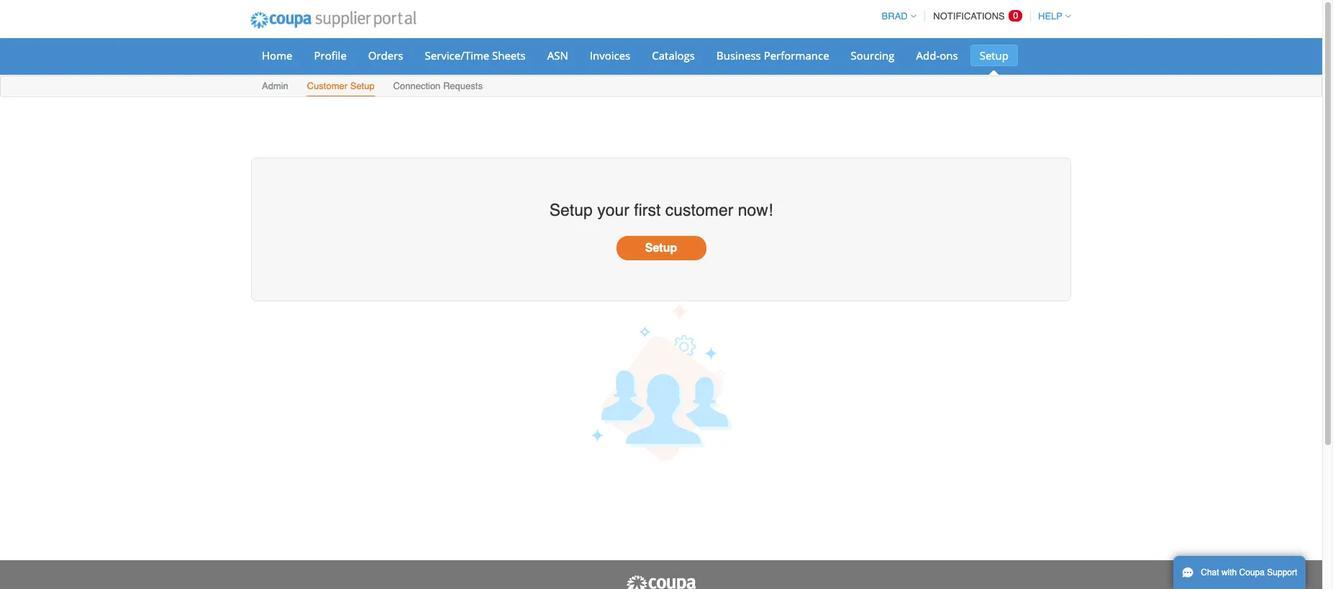 Task type: describe. For each thing, give the bounding box(es) containing it.
service/time
[[425, 48, 490, 63]]

business
[[717, 48, 761, 63]]

connection
[[393, 81, 441, 91]]

business performance
[[717, 48, 830, 63]]

support
[[1268, 568, 1298, 578]]

ons
[[940, 48, 959, 63]]

notifications
[[934, 11, 1005, 22]]

chat with coupa support
[[1202, 568, 1298, 578]]

profile link
[[305, 45, 356, 66]]

customer setup
[[307, 81, 375, 91]]

setup inside the setup link
[[980, 48, 1009, 63]]

customer
[[307, 81, 348, 91]]

connection requests
[[393, 81, 483, 91]]

profile
[[314, 48, 347, 63]]

connection requests link
[[393, 78, 484, 96]]

1 vertical spatial coupa supplier portal image
[[626, 575, 697, 590]]

catalogs link
[[643, 45, 705, 66]]

setup left your
[[550, 201, 593, 219]]

catalogs
[[652, 48, 695, 63]]

chat
[[1202, 568, 1220, 578]]

asn
[[548, 48, 568, 63]]

add-ons link
[[907, 45, 968, 66]]

admin link
[[261, 78, 289, 96]]

customer setup link
[[306, 78, 376, 96]]

sheets
[[492, 48, 526, 63]]

customer
[[666, 201, 734, 219]]

orders
[[368, 48, 403, 63]]

add-ons
[[917, 48, 959, 63]]

orders link
[[359, 45, 413, 66]]

navigation containing notifications 0
[[876, 2, 1072, 30]]

brad link
[[876, 11, 917, 22]]

business performance link
[[708, 45, 839, 66]]

help link
[[1032, 11, 1072, 22]]



Task type: locate. For each thing, give the bounding box(es) containing it.
setup inside setup button
[[645, 242, 677, 255]]

home link
[[253, 45, 302, 66]]

sourcing link
[[842, 45, 904, 66]]

0 horizontal spatial coupa supplier portal image
[[240, 2, 426, 38]]

sourcing
[[851, 48, 895, 63]]

first
[[634, 201, 661, 219]]

invoices link
[[581, 45, 640, 66]]

navigation
[[876, 2, 1072, 30]]

invoices
[[590, 48, 631, 63]]

setup your first customer now!
[[550, 201, 773, 219]]

performance
[[764, 48, 830, 63]]

setup
[[980, 48, 1009, 63], [350, 81, 375, 91], [550, 201, 593, 219], [645, 242, 677, 255]]

notifications 0
[[934, 10, 1019, 22]]

requests
[[443, 81, 483, 91]]

brad
[[882, 11, 908, 22]]

setup down setup your first customer now!
[[645, 242, 677, 255]]

admin
[[262, 81, 289, 91]]

setup down notifications 0
[[980, 48, 1009, 63]]

service/time sheets link
[[416, 45, 535, 66]]

chat with coupa support button
[[1174, 556, 1307, 590]]

setup right customer
[[350, 81, 375, 91]]

asn link
[[538, 45, 578, 66]]

home
[[262, 48, 293, 63]]

help
[[1039, 11, 1063, 22]]

service/time sheets
[[425, 48, 526, 63]]

with
[[1222, 568, 1238, 578]]

your
[[598, 201, 630, 219]]

setup inside the customer setup link
[[350, 81, 375, 91]]

0
[[1014, 10, 1019, 21]]

now!
[[738, 201, 773, 219]]

coupa supplier portal image
[[240, 2, 426, 38], [626, 575, 697, 590]]

add-
[[917, 48, 940, 63]]

setup link
[[971, 45, 1019, 66]]

setup button
[[617, 236, 706, 261]]

1 horizontal spatial coupa supplier portal image
[[626, 575, 697, 590]]

coupa
[[1240, 568, 1265, 578]]

0 vertical spatial coupa supplier portal image
[[240, 2, 426, 38]]



Task type: vqa. For each thing, say whether or not it's contained in the screenshot.
Add-
yes



